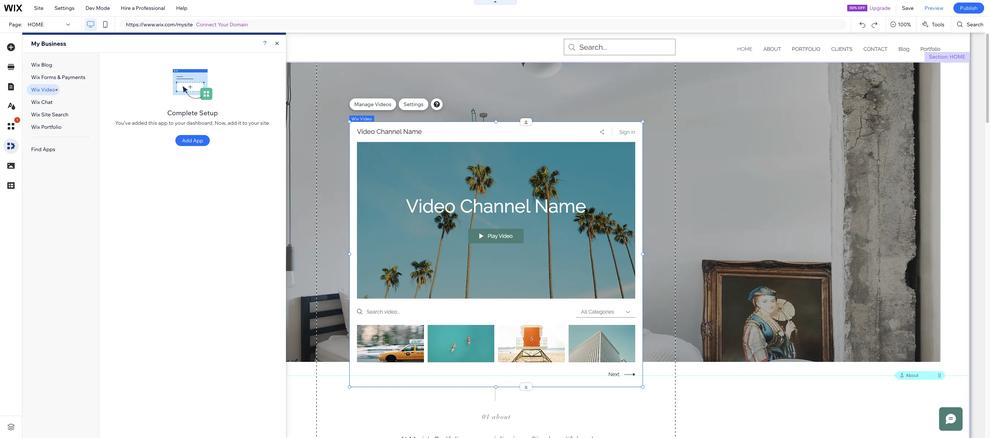 Task type: vqa. For each thing, say whether or not it's contained in the screenshot.
Background for "Change" button for Button
no



Task type: locate. For each thing, give the bounding box(es) containing it.
1 horizontal spatial settings
[[403, 101, 423, 107]]

0 vertical spatial search
[[967, 21, 984, 28]]

save button
[[897, 0, 919, 16]]

wix video up wix chat on the left of the page
[[31, 86, 55, 93]]

a
[[132, 5, 135, 11]]

0 horizontal spatial search
[[52, 111, 68, 118]]

search
[[967, 21, 984, 28], [52, 111, 68, 118]]

connect
[[196, 21, 217, 28]]

to right app
[[169, 120, 174, 126]]

dev
[[85, 5, 95, 11]]

wix chat
[[31, 99, 53, 105]]

search up portfolio
[[52, 111, 68, 118]]

search inside search button
[[967, 21, 984, 28]]

wix up wix chat on the left of the page
[[31, 86, 40, 93]]

add app button
[[175, 135, 210, 146]]

home right section:
[[950, 53, 966, 60]]

your
[[175, 120, 185, 126], [248, 120, 259, 126]]

wix left forms
[[31, 74, 40, 81]]

wix portfolio
[[31, 124, 61, 130]]

0 vertical spatial wix video
[[31, 86, 55, 93]]

1 your from the left
[[175, 120, 185, 126]]

video down forms
[[41, 86, 55, 93]]

1 vertical spatial settings
[[403, 101, 423, 107]]

site
[[34, 5, 44, 11], [41, 111, 51, 118]]

business
[[41, 40, 66, 47]]

0 vertical spatial video
[[41, 86, 55, 93]]

setup
[[199, 109, 218, 117]]

video down manage
[[360, 116, 372, 121]]

search down publish
[[967, 21, 984, 28]]

1 horizontal spatial wix video
[[351, 116, 372, 121]]

1 horizontal spatial home
[[950, 53, 966, 60]]

0 vertical spatial settings
[[54, 5, 74, 11]]

0 horizontal spatial to
[[169, 120, 174, 126]]

save
[[902, 5, 914, 11]]

settings
[[54, 5, 74, 11], [403, 101, 423, 107]]

video
[[41, 86, 55, 93], [360, 116, 372, 121]]

section: home
[[929, 53, 966, 60]]

0 horizontal spatial settings
[[54, 5, 74, 11]]

find
[[31, 146, 42, 153]]

site up my
[[34, 5, 44, 11]]

&
[[57, 74, 61, 81]]

1 horizontal spatial video
[[360, 116, 372, 121]]

1 horizontal spatial to
[[242, 120, 247, 126]]

home up my
[[28, 21, 44, 28]]

preview button
[[919, 0, 949, 16]]

your left site. at the left top of page
[[248, 120, 259, 126]]

hire
[[121, 5, 131, 11]]

domain
[[230, 21, 248, 28]]

blog
[[41, 62, 52, 68]]

wix down wix chat on the left of the page
[[31, 111, 40, 118]]

publish button
[[953, 3, 984, 14]]

wix video down manage
[[351, 116, 372, 121]]

you've added this app to your dashboard. now, add it to your site.
[[115, 120, 270, 126]]

100%
[[898, 21, 911, 28]]

help
[[176, 5, 187, 11]]

wix video
[[31, 86, 55, 93], [351, 116, 372, 121]]

to right it at the top of the page
[[242, 120, 247, 126]]

settings left dev
[[54, 5, 74, 11]]

wix
[[31, 62, 40, 68], [31, 74, 40, 81], [31, 86, 40, 93], [31, 99, 40, 105], [31, 111, 40, 118], [351, 116, 359, 121], [31, 124, 40, 130]]

portfolio
[[41, 124, 61, 130]]

settings right videos
[[403, 101, 423, 107]]

1 horizontal spatial search
[[967, 21, 984, 28]]

find apps
[[31, 146, 55, 153]]

0 horizontal spatial your
[[175, 120, 185, 126]]

preview
[[925, 5, 944, 11]]

0 horizontal spatial video
[[41, 86, 55, 93]]

home
[[28, 21, 44, 28], [950, 53, 966, 60]]

settings for manage videos
[[403, 101, 423, 107]]

forms
[[41, 74, 56, 81]]

to
[[169, 120, 174, 126], [242, 120, 247, 126]]

wix forms & payments
[[31, 74, 85, 81]]

1 horizontal spatial your
[[248, 120, 259, 126]]

0 vertical spatial home
[[28, 21, 44, 28]]

chat
[[41, 99, 53, 105]]

your down complete
[[175, 120, 185, 126]]

1 vertical spatial home
[[950, 53, 966, 60]]

wix site search
[[31, 111, 68, 118]]

my business
[[31, 40, 66, 47]]

about
[[906, 373, 919, 378]]

site up wix portfolio
[[41, 111, 51, 118]]

site.
[[260, 120, 270, 126]]



Task type: describe. For each thing, give the bounding box(es) containing it.
wix left chat
[[31, 99, 40, 105]]

1 vertical spatial search
[[52, 111, 68, 118]]

dashboard.
[[187, 120, 214, 126]]

settings for site
[[54, 5, 74, 11]]

dev mode
[[85, 5, 110, 11]]

50%
[[850, 5, 857, 10]]

add app
[[182, 137, 203, 144]]

wix left portfolio
[[31, 124, 40, 130]]

add
[[182, 137, 192, 144]]

1 vertical spatial wix video
[[351, 116, 372, 121]]

0 vertical spatial site
[[34, 5, 44, 11]]

100% button
[[886, 16, 916, 33]]

your
[[218, 21, 228, 28]]

0 horizontal spatial home
[[28, 21, 44, 28]]

wix blog
[[31, 62, 52, 68]]

1 vertical spatial video
[[360, 116, 372, 121]]

you've
[[115, 120, 131, 126]]

https://www.wix.com/mysite
[[126, 21, 193, 28]]

50% off
[[850, 5, 865, 10]]

hire a professional
[[121, 5, 165, 11]]

manage
[[354, 101, 374, 107]]

upgrade
[[870, 5, 891, 11]]

now,
[[215, 120, 227, 126]]

tools
[[932, 21, 944, 28]]

tools button
[[916, 16, 951, 33]]

1 button
[[3, 117, 20, 134]]

2 to from the left
[[242, 120, 247, 126]]

search button
[[951, 16, 990, 33]]

app
[[193, 137, 203, 144]]

payments
[[62, 74, 85, 81]]

1 vertical spatial site
[[41, 111, 51, 118]]

publish
[[960, 5, 978, 11]]

my
[[31, 40, 40, 47]]

it
[[238, 120, 241, 126]]

1 to from the left
[[169, 120, 174, 126]]

mode
[[96, 5, 110, 11]]

videos
[[375, 101, 391, 107]]

complete
[[167, 109, 198, 117]]

this
[[148, 120, 157, 126]]

section:
[[929, 53, 949, 60]]

professional
[[136, 5, 165, 11]]

manage videos
[[354, 101, 391, 107]]

wix down manage
[[351, 116, 359, 121]]

app
[[158, 120, 168, 126]]

added
[[132, 120, 147, 126]]

https://www.wix.com/mysite connect your domain
[[126, 21, 248, 28]]

2 your from the left
[[248, 120, 259, 126]]

1
[[16, 118, 18, 122]]

wix left blog
[[31, 62, 40, 68]]

add
[[228, 120, 237, 126]]

off
[[858, 5, 865, 10]]

apps
[[43, 146, 55, 153]]

complete setup
[[167, 109, 218, 117]]

0 horizontal spatial wix video
[[31, 86, 55, 93]]



